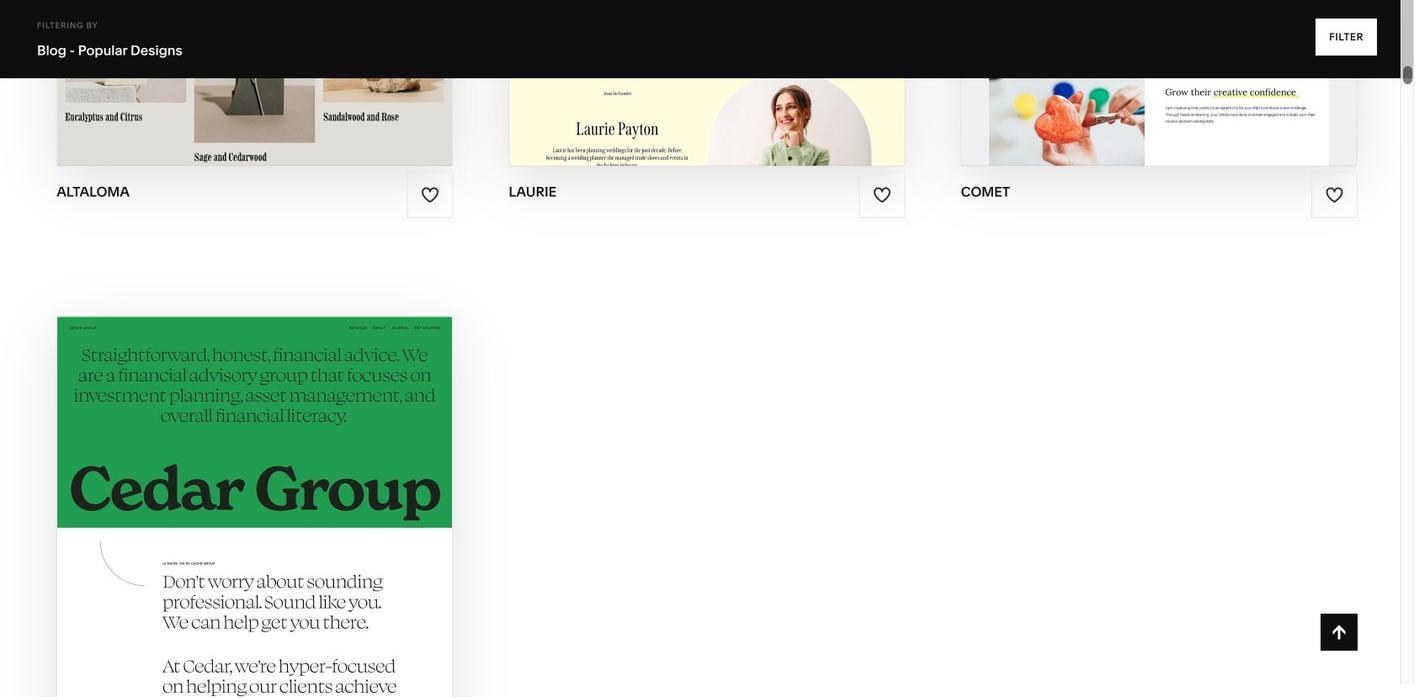 Task type: vqa. For each thing, say whether or not it's contained in the screenshot.
Cedar image
yes



Task type: locate. For each thing, give the bounding box(es) containing it.
comet image
[[962, 0, 1357, 166]]

cedar image
[[57, 317, 453, 697]]

back to top image
[[1330, 623, 1349, 642]]



Task type: describe. For each thing, give the bounding box(es) containing it.
add altaloma to your favorites list image
[[421, 186, 439, 204]]

altaloma image
[[57, 0, 453, 166]]

add laurie to your favorites list image
[[873, 186, 892, 204]]

add comet to your favorites list image
[[1326, 186, 1344, 204]]

laurie image
[[510, 0, 905, 166]]



